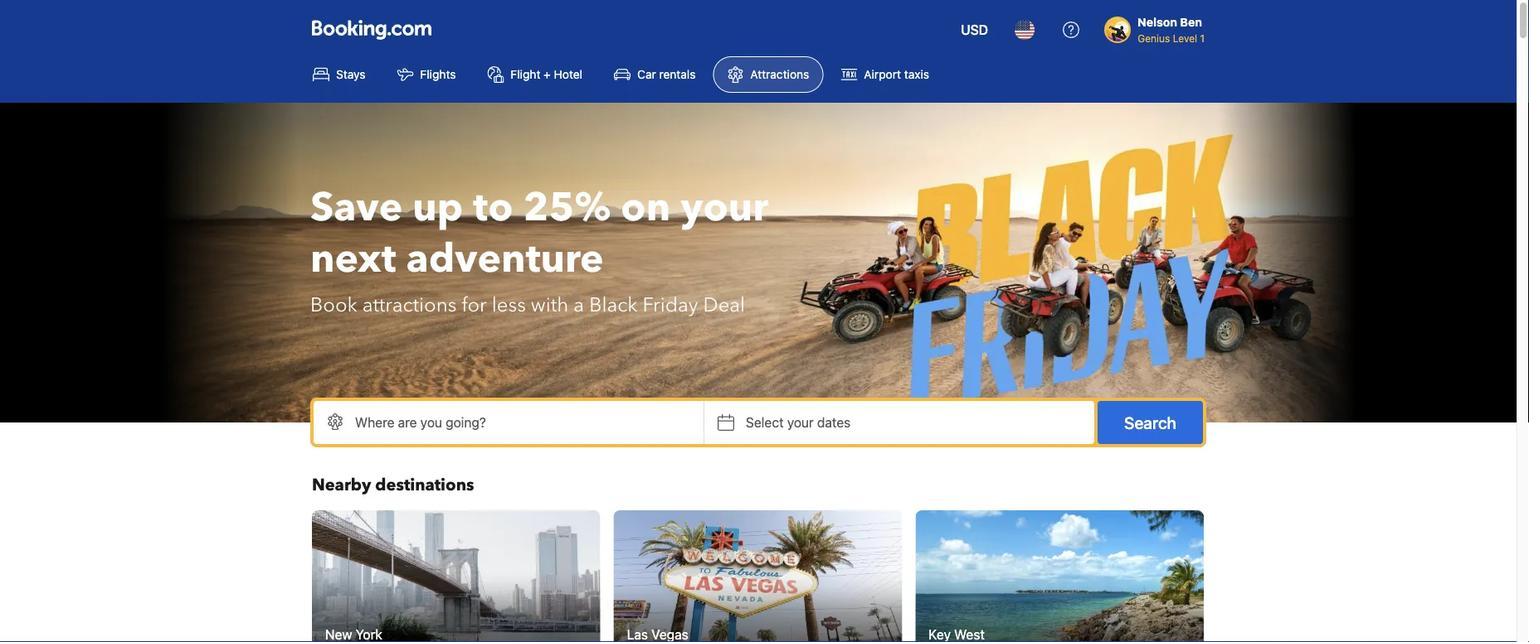Task type: vqa. For each thing, say whether or not it's contained in the screenshot.
fourth From from left
no



Task type: locate. For each thing, give the bounding box(es) containing it.
your right on
[[680, 181, 768, 235]]

genius
[[1138, 32, 1170, 44]]

car rentals link
[[600, 56, 710, 93]]

attractions
[[750, 68, 809, 81]]

ben
[[1180, 15, 1202, 29]]

nelson ben genius level 1
[[1138, 15, 1205, 44]]

your left dates on the right bottom
[[787, 415, 814, 431]]

book
[[310, 292, 357, 319]]

airport
[[864, 68, 901, 81]]

hotel
[[554, 68, 582, 81]]

select
[[746, 415, 784, 431]]

flight + hotel link
[[473, 56, 597, 93]]

new york image
[[312, 511, 600, 643]]

1 vertical spatial your
[[787, 415, 814, 431]]

your
[[680, 181, 768, 235], [787, 415, 814, 431]]

stays
[[336, 68, 365, 81]]

your inside save up to 25% on your next adventure book attractions for less with a black friday deal
[[680, 181, 768, 235]]

flight
[[511, 68, 540, 81]]

destinations
[[375, 475, 474, 497]]

level
[[1173, 32, 1197, 44]]

booking.com image
[[312, 20, 431, 40]]

flights link
[[383, 56, 470, 93]]

0 vertical spatial your
[[680, 181, 768, 235]]

airport taxis
[[864, 68, 929, 81]]

las vegas image
[[614, 511, 902, 643]]

friday
[[643, 292, 698, 319]]

flight + hotel
[[511, 68, 582, 81]]

adventure
[[406, 232, 604, 287]]

+
[[544, 68, 551, 81]]

deal
[[703, 292, 745, 319]]

nelson
[[1138, 15, 1177, 29]]

flights
[[420, 68, 456, 81]]

save
[[310, 181, 403, 235]]

1
[[1200, 32, 1205, 44]]

dates
[[817, 415, 851, 431]]

Where are you going? search field
[[314, 402, 704, 445]]

attractions link
[[713, 56, 823, 93]]

nearby destinations
[[312, 475, 474, 497]]

car
[[637, 68, 656, 81]]

0 horizontal spatial your
[[680, 181, 768, 235]]



Task type: describe. For each thing, give the bounding box(es) containing it.
usd
[[961, 22, 988, 38]]

to
[[473, 181, 513, 235]]

search button
[[1098, 402, 1203, 445]]

up
[[413, 181, 463, 235]]

for
[[462, 292, 487, 319]]

next
[[310, 232, 396, 287]]

on
[[621, 181, 671, 235]]

nearby
[[312, 475, 371, 497]]

car rentals
[[637, 68, 696, 81]]

save up to 25% on your next adventure book attractions for less with a black friday deal
[[310, 181, 768, 319]]

less
[[492, 292, 526, 319]]

black
[[589, 292, 638, 319]]

search
[[1124, 413, 1176, 433]]

attractions
[[362, 292, 457, 319]]

with
[[531, 292, 569, 319]]

airport taxis link
[[827, 56, 943, 93]]

25%
[[523, 181, 611, 235]]

usd button
[[951, 10, 998, 50]]

your account menu nelson ben genius level 1 element
[[1104, 7, 1211, 46]]

1 horizontal spatial your
[[787, 415, 814, 431]]

taxis
[[904, 68, 929, 81]]

key west image
[[915, 511, 1204, 643]]

stays link
[[299, 56, 380, 93]]

select your dates
[[746, 415, 851, 431]]

a
[[574, 292, 584, 319]]

rentals
[[659, 68, 696, 81]]



